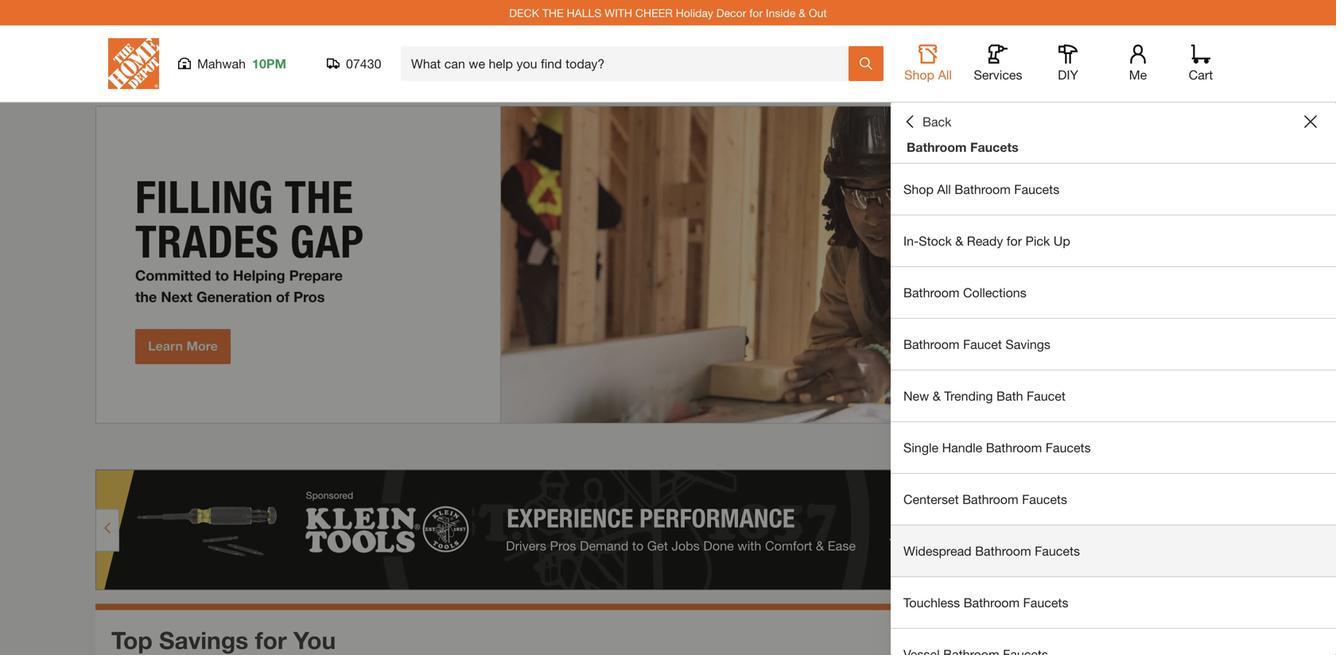 Task type: describe. For each thing, give the bounding box(es) containing it.
faucets up shop all bathroom faucets
[[970, 140, 1019, 155]]

out
[[809, 6, 827, 19]]

inside
[[766, 6, 796, 19]]

the home depot logo image
[[108, 38, 159, 89]]

centerset
[[904, 492, 959, 507]]

10pm
[[252, 56, 286, 71]]

top
[[111, 626, 152, 654]]

cart
[[1189, 67, 1213, 82]]

bathroom faucet savings
[[904, 337, 1051, 352]]

back
[[923, 114, 952, 129]]

2 vertical spatial for
[[255, 626, 287, 654]]

bathroom inside the centerset bathroom faucets link
[[962, 492, 1019, 507]]

bathroom inside widespread bathroom faucets link
[[975, 544, 1031, 559]]

image for filling the trades gap committed to helping prepare  the next generation of pros image
[[95, 106, 1241, 424]]

all for shop all
[[938, 67, 952, 82]]

faucets inside touchless bathroom faucets 'link'
[[1023, 595, 1069, 610]]

bath
[[997, 389, 1023, 404]]

services
[[974, 67, 1022, 82]]

faucets inside single handle bathroom faucets link
[[1046, 440, 1091, 455]]

bathroom inside bathroom faucet savings link
[[904, 337, 960, 352]]

cheer
[[635, 6, 673, 19]]

faucets inside the centerset bathroom faucets link
[[1022, 492, 1067, 507]]

menu containing shop all bathroom faucets
[[891, 164, 1336, 655]]

deck the halls with cheer holiday decor for inside & out link
[[509, 6, 827, 19]]

centerset bathroom faucets link
[[891, 474, 1336, 525]]

top savings for you
[[111, 626, 336, 654]]

services button
[[973, 45, 1024, 83]]

mahwah
[[197, 56, 246, 71]]

diy
[[1058, 67, 1078, 82]]

trending
[[944, 389, 993, 404]]

single handle bathroom faucets link
[[891, 422, 1336, 473]]

bathroom down back at the right of page
[[907, 140, 967, 155]]

me button
[[1113, 45, 1164, 83]]

stock
[[919, 233, 952, 249]]

single handle bathroom faucets
[[904, 440, 1091, 455]]

centerset bathroom faucets
[[904, 492, 1067, 507]]

in-stock & ready for pick up
[[904, 233, 1070, 249]]

collections
[[963, 285, 1027, 300]]

up
[[1054, 233, 1070, 249]]

savings inside menu
[[1006, 337, 1051, 352]]

0 vertical spatial for
[[749, 6, 763, 19]]

bathroom inside bathroom collections link
[[904, 285, 960, 300]]

bathroom faucets
[[907, 140, 1019, 155]]

shop for shop all
[[904, 67, 935, 82]]

shop all bathroom faucets
[[904, 182, 1060, 197]]

What can we help you find today? search field
[[411, 47, 848, 80]]

with
[[605, 6, 632, 19]]

you
[[293, 626, 336, 654]]

cart link
[[1183, 45, 1218, 83]]

feedback link image
[[1315, 269, 1336, 355]]

faucets inside widespread bathroom faucets link
[[1035, 544, 1080, 559]]

2 vertical spatial &
[[933, 389, 941, 404]]

shop all
[[904, 67, 952, 82]]

touchless bathroom faucets
[[904, 595, 1069, 610]]

bathroom inside single handle bathroom faucets link
[[986, 440, 1042, 455]]

bathroom inside touchless bathroom faucets 'link'
[[964, 595, 1020, 610]]

07430 button
[[327, 56, 382, 72]]

bathroom collections
[[904, 285, 1027, 300]]



Task type: vqa. For each thing, say whether or not it's contained in the screenshot.
$ 279 00 Limit 3 Per Order $ 349 . 00 Save $ 70 . 00 ( 20 %)
no



Task type: locate. For each thing, give the bounding box(es) containing it.
bathroom down "stock"
[[904, 285, 960, 300]]

for
[[749, 6, 763, 19], [1007, 233, 1022, 249], [255, 626, 287, 654]]

the
[[542, 6, 564, 19]]

touchless
[[904, 595, 960, 610]]

faucets down widespread bathroom faucets at the bottom right
[[1023, 595, 1069, 610]]

new & trending bath faucet link
[[891, 371, 1336, 422]]

faucets up touchless bathroom faucets 'link'
[[1035, 544, 1080, 559]]

deck
[[509, 6, 539, 19]]

faucet right bath
[[1027, 389, 1066, 404]]

shop
[[904, 67, 935, 82], [904, 182, 934, 197]]

faucet
[[963, 337, 1002, 352], [1027, 389, 1066, 404]]

faucets down single handle bathroom faucets
[[1022, 492, 1067, 507]]

1 horizontal spatial for
[[749, 6, 763, 19]]

1 vertical spatial &
[[955, 233, 963, 249]]

0 horizontal spatial faucet
[[963, 337, 1002, 352]]

bathroom collections link
[[891, 267, 1336, 318]]

in-
[[904, 233, 919, 249]]

for left inside
[[749, 6, 763, 19]]

1 horizontal spatial faucet
[[1027, 389, 1066, 404]]

widespread bathroom faucets
[[904, 544, 1080, 559]]

bathroom inside shop all bathroom faucets link
[[955, 182, 1011, 197]]

0 horizontal spatial savings
[[159, 626, 248, 654]]

bathroom up widespread bathroom faucets at the bottom right
[[962, 492, 1019, 507]]

all for shop all bathroom faucets
[[937, 182, 951, 197]]

shop up back button
[[904, 67, 935, 82]]

widespread
[[904, 544, 972, 559]]

bathroom up 'new' on the right bottom
[[904, 337, 960, 352]]

all inside button
[[938, 67, 952, 82]]

1 vertical spatial for
[[1007, 233, 1022, 249]]

shop all button
[[903, 45, 954, 83]]

bathroom up 'touchless bathroom faucets'
[[975, 544, 1031, 559]]

back button
[[904, 114, 952, 130]]

diy button
[[1043, 45, 1094, 83]]

halls
[[567, 6, 602, 19]]

1 vertical spatial savings
[[159, 626, 248, 654]]

touchless bathroom faucets link
[[891, 577, 1336, 628]]

shop up in-
[[904, 182, 934, 197]]

for inside menu
[[1007, 233, 1022, 249]]

shop for shop all bathroom faucets
[[904, 182, 934, 197]]

faucet up new & trending bath faucet at right
[[963, 337, 1002, 352]]

drawer close image
[[1304, 115, 1317, 128]]

for left you
[[255, 626, 287, 654]]

shop inside shop all bathroom faucets link
[[904, 182, 934, 197]]

1 horizontal spatial &
[[933, 389, 941, 404]]

faucets up the centerset bathroom faucets link
[[1046, 440, 1091, 455]]

0 vertical spatial shop
[[904, 67, 935, 82]]

in-stock & ready for pick up link
[[891, 216, 1336, 266]]

bathroom down widespread bathroom faucets at the bottom right
[[964, 595, 1020, 610]]

for left pick
[[1007, 233, 1022, 249]]

0 vertical spatial all
[[938, 67, 952, 82]]

0 vertical spatial faucet
[[963, 337, 1002, 352]]

& right 'new' on the right bottom
[[933, 389, 941, 404]]

0 vertical spatial savings
[[1006, 337, 1051, 352]]

& left out
[[799, 6, 806, 19]]

all
[[938, 67, 952, 82], [937, 182, 951, 197]]

2 horizontal spatial for
[[1007, 233, 1022, 249]]

menu
[[891, 164, 1336, 655]]

07430
[[346, 56, 381, 71]]

mahwah 10pm
[[197, 56, 286, 71]]

new
[[904, 389, 929, 404]]

bathroom
[[907, 140, 967, 155], [955, 182, 1011, 197], [904, 285, 960, 300], [904, 337, 960, 352], [986, 440, 1042, 455], [962, 492, 1019, 507], [975, 544, 1031, 559], [964, 595, 1020, 610]]

&
[[799, 6, 806, 19], [955, 233, 963, 249], [933, 389, 941, 404]]

savings
[[1006, 337, 1051, 352], [159, 626, 248, 654]]

me
[[1129, 67, 1147, 82]]

savings up bath
[[1006, 337, 1051, 352]]

1 horizontal spatial savings
[[1006, 337, 1051, 352]]

widespread bathroom faucets link
[[891, 526, 1336, 577]]

& right "stock"
[[955, 233, 963, 249]]

new & trending bath faucet
[[904, 389, 1066, 404]]

shop all bathroom faucets link
[[891, 164, 1336, 215]]

deck the halls with cheer holiday decor for inside & out
[[509, 6, 827, 19]]

holiday
[[676, 6, 713, 19]]

savings right top
[[159, 626, 248, 654]]

0 horizontal spatial &
[[799, 6, 806, 19]]

1 vertical spatial faucet
[[1027, 389, 1066, 404]]

decor
[[716, 6, 746, 19]]

handle
[[942, 440, 982, 455]]

1 vertical spatial all
[[937, 182, 951, 197]]

all down bathroom faucets
[[937, 182, 951, 197]]

shop inside 'shop all' button
[[904, 67, 935, 82]]

bathroom right handle
[[986, 440, 1042, 455]]

faucets inside shop all bathroom faucets link
[[1014, 182, 1060, 197]]

bathroom down bathroom faucets
[[955, 182, 1011, 197]]

faucets up pick
[[1014, 182, 1060, 197]]

pick
[[1026, 233, 1050, 249]]

1 vertical spatial shop
[[904, 182, 934, 197]]

ready
[[967, 233, 1003, 249]]

0 horizontal spatial for
[[255, 626, 287, 654]]

faucets
[[970, 140, 1019, 155], [1014, 182, 1060, 197], [1046, 440, 1091, 455], [1022, 492, 1067, 507], [1035, 544, 1080, 559], [1023, 595, 1069, 610]]

2 horizontal spatial &
[[955, 233, 963, 249]]

single
[[904, 440, 939, 455]]

bathroom faucet savings link
[[891, 319, 1336, 370]]

0 vertical spatial &
[[799, 6, 806, 19]]

all up back at the right of page
[[938, 67, 952, 82]]



